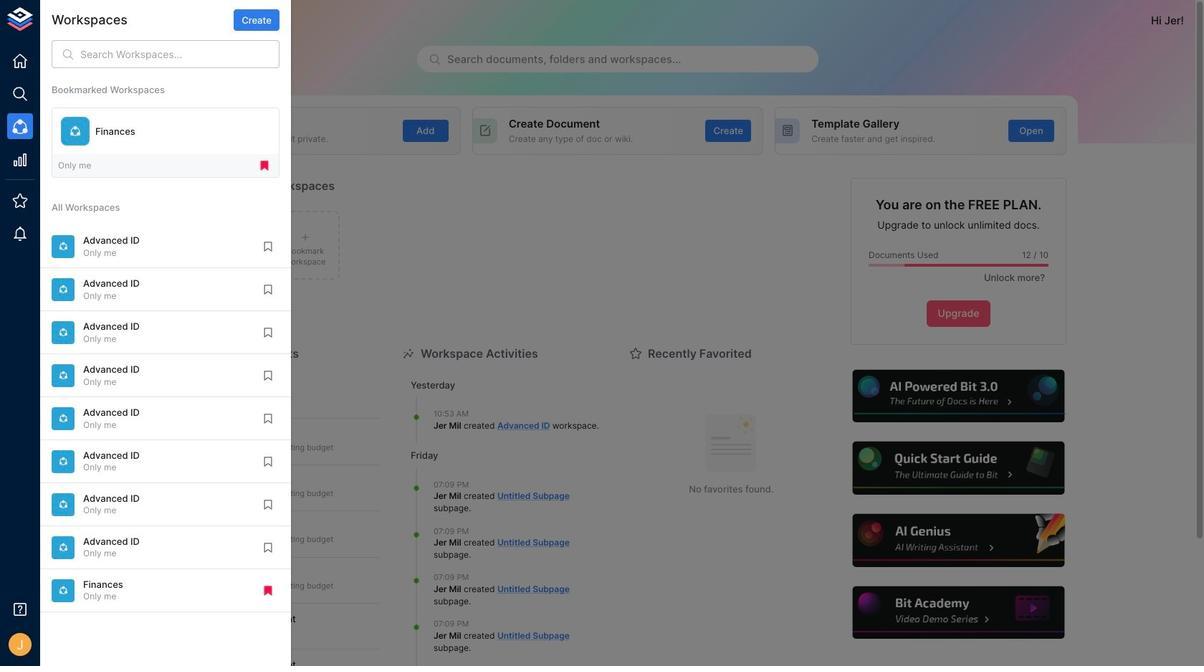 Task type: vqa. For each thing, say whether or not it's contained in the screenshot.
help image
yes



Task type: describe. For each thing, give the bounding box(es) containing it.
3 help image from the top
[[851, 512, 1067, 569]]

4 help image from the top
[[851, 584, 1067, 641]]

2 bookmark image from the top
[[262, 283, 275, 296]]

2 bookmark image from the top
[[262, 455, 275, 468]]

4 bookmark image from the top
[[262, 541, 275, 554]]

Search Workspaces... text field
[[80, 40, 280, 68]]

1 bookmark image from the top
[[262, 369, 275, 382]]

4 bookmark image from the top
[[262, 412, 275, 425]]



Task type: locate. For each thing, give the bounding box(es) containing it.
bookmark image
[[262, 240, 275, 253], [262, 283, 275, 296], [262, 326, 275, 339], [262, 412, 275, 425]]

remove bookmark image
[[258, 159, 271, 172]]

3 bookmark image from the top
[[262, 326, 275, 339]]

1 help image from the top
[[851, 368, 1067, 425]]

1 bookmark image from the top
[[262, 240, 275, 253]]

remove bookmark image
[[262, 584, 275, 597]]

bookmark image
[[262, 369, 275, 382], [262, 455, 275, 468], [262, 498, 275, 511], [262, 541, 275, 554]]

2 help image from the top
[[851, 440, 1067, 497]]

3 bookmark image from the top
[[262, 498, 275, 511]]

help image
[[851, 368, 1067, 425], [851, 440, 1067, 497], [851, 512, 1067, 569], [851, 584, 1067, 641]]



